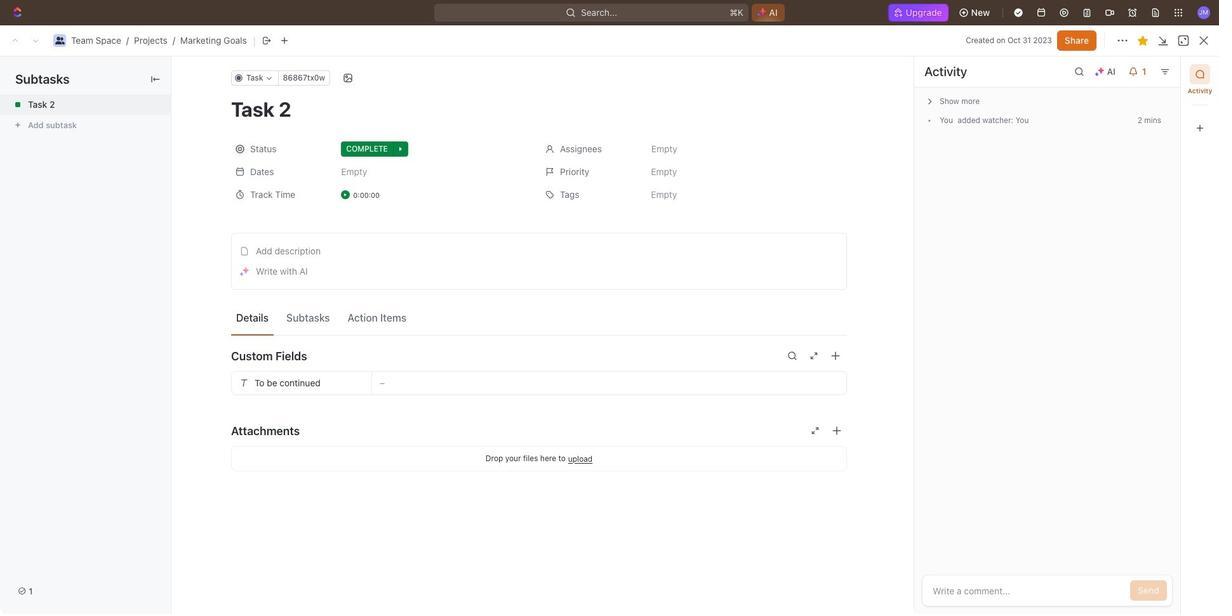 Task type: vqa. For each thing, say whether or not it's contained in the screenshot.
TREE within 'Sidebar' navigation
yes



Task type: describe. For each thing, give the bounding box(es) containing it.
sidebar navigation
[[0, 54, 162, 615]]

tree inside sidebar navigation
[[5, 341, 149, 615]]

Edit task name text field
[[231, 97, 847, 121]]



Task type: locate. For each thing, give the bounding box(es) containing it.
task sidebar content section
[[911, 57, 1180, 615]]

task sidebar navigation tab list
[[1186, 64, 1214, 138]]

tree
[[5, 341, 149, 615]]

user group image
[[55, 37, 64, 44]]



